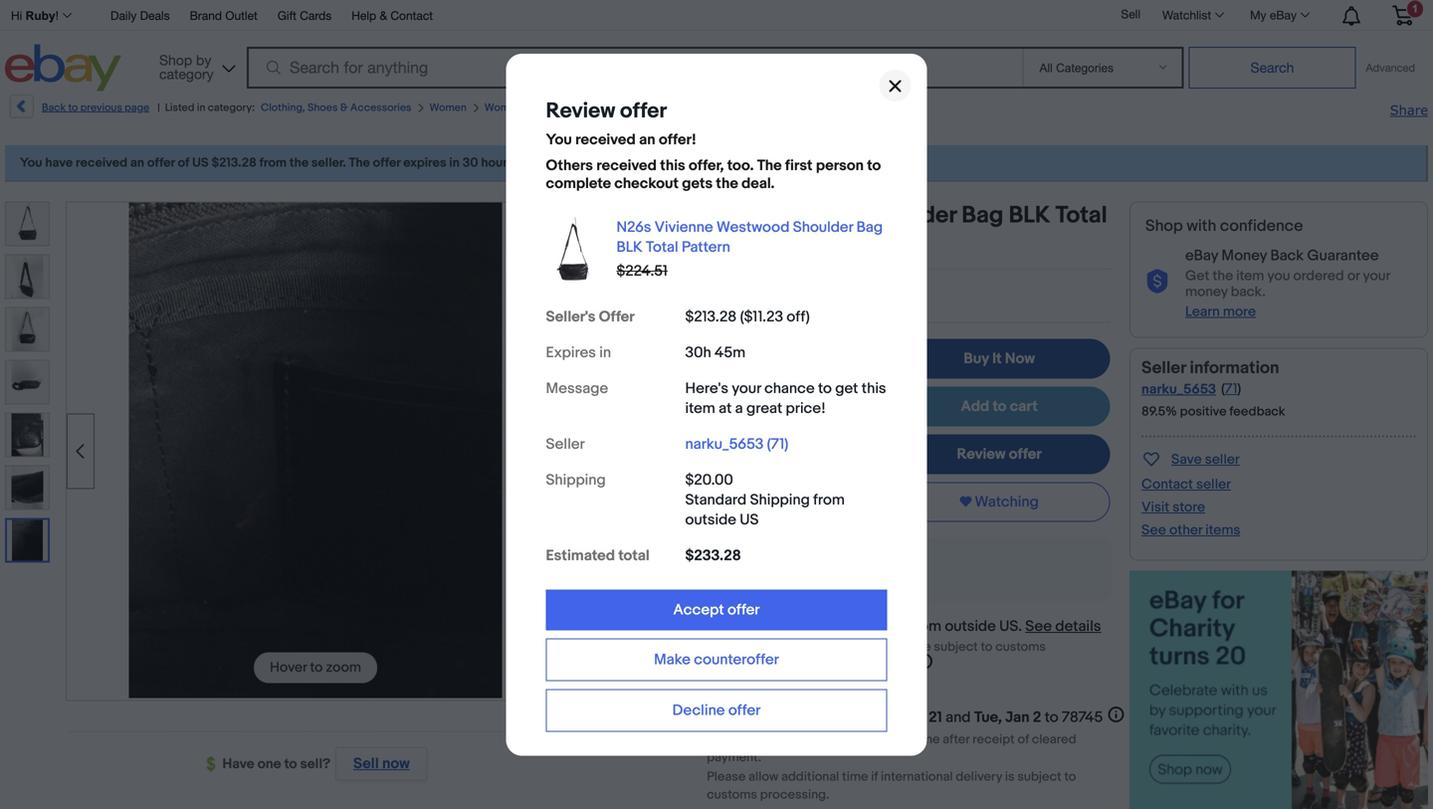 Task type: describe. For each thing, give the bounding box(es) containing it.
30h
[[685, 344, 711, 362]]

please
[[707, 769, 746, 785]]

0 horizontal spatial you
[[20, 155, 42, 171]]

seller for seller
[[546, 435, 585, 453]]

in right the full at the right top of page
[[853, 381, 865, 399]]

dollar sign image
[[207, 757, 222, 773]]

watchlist inside account navigation
[[1163, 8, 1211, 22]]

picture 3 of 7 image
[[6, 308, 49, 351]]

offer left expires
[[373, 155, 401, 171]]

1 vertical spatial review offer button
[[889, 435, 1110, 474]]

add
[[961, 398, 990, 416]]

(
[[1222, 381, 1225, 398]]

pattern for n26s vivienne westwood shoulder bag blk total pattern
[[583, 230, 661, 258]]

others
[[546, 157, 593, 174]]

contact inside contact seller visit store see other items
[[1142, 476, 1193, 493]]

narku_5653 link
[[1142, 381, 1216, 398]]

seller for save
[[1205, 451, 1240, 468]]

none submit inside banner
[[1189, 47, 1356, 89]]

n26s for n26s vivienne westwood shoulder bag blk total pattern $224.51
[[617, 218, 651, 236]]

with details__icon image for breathe easy.
[[605, 560, 624, 580]]

cards
[[300, 8, 332, 22]]

expires in
[[546, 344, 611, 362]]

total
[[618, 547, 650, 565]]

gets
[[682, 174, 713, 192]]

78745
[[1062, 709, 1103, 727]]

days
[[830, 732, 858, 748]]

0 horizontal spatial an
[[130, 155, 144, 171]]

item for you
[[1236, 268, 1264, 285]]

45
[[517, 155, 533, 171]]

no interest if paid in full in 6 mo on $99+ with paypal credit* link
[[691, 381, 865, 434]]

us up make counteroffer
[[707, 618, 726, 636]]

your inside ebay money back guarantee get the item you ordered or your money back. learn more
[[1363, 268, 1390, 285]]

here's
[[685, 379, 729, 397]]

0 vertical spatial your
[[731, 155, 757, 171]]

picture 2 of 7 image
[[6, 255, 49, 298]]

picture 6 of 7 image
[[6, 466, 49, 509]]

offer down cart
[[1009, 445, 1042, 463]]

handbags
[[568, 102, 618, 114]]

money
[[1185, 284, 1228, 301]]

1 vertical spatial see
[[1026, 618, 1052, 636]]

watching button
[[889, 482, 1110, 522]]

ebay inside account navigation
[[1270, 8, 1297, 22]]

0 horizontal spatial shipping
[[546, 471, 606, 489]]

chance
[[765, 379, 815, 397]]

interest
[[714, 381, 766, 399]]

1 vertical spatial review
[[589, 155, 631, 171]]

ordered
[[1294, 268, 1344, 285]]

make
[[654, 651, 691, 669]]

us up here's
[[691, 339, 724, 370]]

picture 1 of 7 image
[[6, 203, 49, 245]]

ebay money back guarantee get the item you ordered or your money back. learn more
[[1185, 247, 1390, 320]]

received right others
[[596, 157, 657, 174]]

help
[[352, 8, 376, 22]]

located
[[707, 677, 755, 692]]

mins.
[[536, 155, 567, 171]]

contact seller visit store see other items
[[1142, 476, 1241, 539]]

see inside contact seller visit store see other items
[[1142, 522, 1166, 539]]

| left listed
[[157, 102, 160, 114]]

shop with confidence
[[1146, 216, 1304, 236]]

with inside the no interest if paid in full in 6 mo on $99+ with paypal credit*
[[788, 399, 816, 416]]

japan
[[816, 677, 851, 692]]

or
[[1348, 268, 1360, 285]]

the inside review offer you received an offer! others received this offer, too. the first person to complete checkout gets the deal.
[[716, 174, 738, 192]]

vivienne for n26s vivienne westwood shoulder bag blk total pattern $224.51
[[655, 218, 713, 236]]

delivery alert flag image
[[707, 709, 731, 729]]

international
[[707, 640, 779, 655]]

review offer
[[957, 445, 1042, 463]]

n26s vivienne westwood shoulder bag blk total pattern - picture 7 of 7 image
[[129, 200, 502, 698]]

decline
[[673, 701, 725, 719]]

accept
[[673, 601, 724, 619]]

back inside ebay money back guarantee get the item you ordered or your money back. learn more
[[1271, 247, 1304, 265]]

get
[[1185, 268, 1210, 285]]

see details link
[[1026, 618, 1101, 636]]

45m
[[715, 344, 746, 362]]

breathe
[[647, 561, 696, 578]]

be
[[916, 640, 931, 655]]

more
[[1223, 304, 1256, 320]]

review for review offer you received an offer! others received this offer, too. the first person to complete checkout gets the deal.
[[546, 98, 615, 124]]

offer up checkout
[[634, 155, 662, 171]]

additional inside please allow additional time if international delivery is subject to customs processing.
[[781, 769, 839, 785]]

1 vertical spatial outside
[[945, 618, 996, 636]]

customs inside please allow additional time if international delivery is subject to customs processing.
[[707, 787, 757, 803]]

offer down listed
[[147, 155, 175, 171]]

westwood for n26s vivienne westwood shoulder bag blk total pattern $224.51
[[717, 218, 790, 236]]

narku_5653 inside the seller information narku_5653 ( 71 ) 89.5% positive feedback
[[1142, 381, 1216, 398]]

breathe easy. returns accepted.
[[647, 561, 852, 578]]

price!
[[786, 399, 826, 417]]

subject inside international shipment of items may be subject to customs processing and additional charges.
[[934, 640, 978, 655]]

standard inside '$20.00 standard shipping from outside us'
[[685, 491, 747, 509]]

1 vertical spatial watchlist link
[[760, 155, 815, 171]]

visit
[[1142, 499, 1170, 516]]

offer!
[[659, 131, 696, 149]]

0 vertical spatial the
[[290, 155, 309, 171]]

offer
[[599, 308, 635, 326]]

after
[[943, 732, 970, 748]]

time inside please allow additional time if international delivery is subject to customs processing.
[[842, 769, 868, 785]]

us down | listed in category:
[[192, 155, 209, 171]]

$213.28 inside loading details dialog
[[685, 308, 737, 326]]

delivery:
[[634, 709, 694, 727]]

seller's
[[546, 308, 596, 326]]

at
[[719, 399, 732, 417]]

buy it now link
[[889, 339, 1110, 379]]

gift cards link
[[278, 5, 332, 27]]

sell?
[[300, 756, 331, 773]]

vivienne for n26s vivienne westwood shoulder bag blk total pattern
[[643, 202, 736, 230]]

clothing,
[[261, 102, 305, 114]]

1 vertical spatial and
[[946, 709, 971, 727]]

the for offer
[[757, 157, 782, 174]]

us left see details link
[[999, 618, 1018, 636]]

seller information narku_5653 ( 71 ) 89.5% positive feedback
[[1142, 358, 1286, 419]]

handling time after receipt of cleared payment.
[[707, 732, 1077, 765]]

my ebay
[[1250, 8, 1297, 22]]

advertisement region
[[1130, 571, 1428, 809]]

estimated for estimated between thu, dec 21 and tue, jan 2 to 78745
[[731, 709, 800, 727]]

| right first
[[818, 155, 821, 171]]

to inside please allow additional time if international delivery is subject to customs processing.
[[1065, 769, 1076, 785]]

sell for sell now
[[353, 755, 379, 773]]

to right one
[[284, 756, 297, 773]]

2
[[1033, 709, 1042, 727]]

allow
[[749, 769, 779, 785]]

you have received an offer of us $213.28 from the seller. the offer expires in 30 hours 45 mins. | review offer | saved in your watchlist | remove
[[20, 155, 863, 171]]

21
[[929, 709, 942, 727]]

here's your chance to get this item at a great price!
[[685, 379, 890, 417]]

1 vertical spatial $224.51
[[730, 339, 820, 370]]

narku_5653 inside loading details dialog
[[685, 435, 764, 453]]

(71)
[[767, 435, 789, 453]]

women's
[[485, 102, 529, 114]]

in inside dialog
[[599, 344, 611, 362]]

remove
[[824, 157, 863, 170]]

hours
[[481, 155, 514, 171]]

back inside back to previous page link
[[42, 102, 66, 114]]

us $20.00 standard shipping from outside us . see details
[[707, 618, 1101, 636]]

watching
[[975, 493, 1039, 511]]

& inside account navigation
[[380, 8, 387, 22]]

mo
[[703, 399, 725, 416]]

from inside '$20.00 standard shipping from outside us'
[[813, 491, 845, 509]]

share button
[[1390, 102, 1428, 119]]

71 link
[[1225, 381, 1238, 398]]

get
[[835, 379, 858, 397]]

of inside international shipment of items may be subject to customs processing and additional charges.
[[839, 640, 851, 655]]

may
[[889, 640, 913, 655]]

1 horizontal spatial with
[[1187, 216, 1217, 236]]

you inside review offer you received an offer! others received this offer, too. the first person to complete checkout gets the deal.
[[546, 131, 572, 149]]

and inside international shipment of items may be subject to customs processing and additional charges.
[[776, 657, 797, 673]]

to right 2
[[1045, 709, 1059, 727]]

save seller button
[[1142, 447, 1240, 470]]

us inside '$20.00 standard shipping from outside us'
[[740, 511, 759, 529]]

banner containing sell
[[5, 0, 1428, 97]]

deals
[[140, 8, 170, 22]]

0 vertical spatial of
[[178, 155, 189, 171]]

2 horizontal spatial shipping
[[847, 618, 907, 636]]

| down "offer!"
[[669, 155, 672, 171]]

bags
[[531, 102, 556, 114]]

no
[[691, 381, 711, 399]]

first
[[785, 157, 813, 174]]

estimated between thu, dec 21 and tue, jan 2 to 78745
[[731, 709, 1103, 727]]

to inside here's your chance to get this item at a great price!
[[818, 379, 832, 397]]

items inside international shipment of items may be subject to customs processing and additional charges.
[[854, 640, 886, 655]]



Task type: locate. For each thing, give the bounding box(es) containing it.
add to cart link
[[889, 387, 1110, 427]]

ebay right my
[[1270, 8, 1297, 22]]

2 vertical spatial shipping
[[847, 618, 907, 636]]

additional up japan
[[800, 657, 858, 673]]

& for women's bags & handbags
[[558, 102, 566, 114]]

with details__icon image
[[1146, 269, 1170, 294], [605, 560, 624, 580]]

received down handbags
[[575, 131, 636, 149]]

westwood down first
[[742, 202, 856, 230]]

0 horizontal spatial customs
[[707, 787, 757, 803]]

customs inside international shipment of items may be subject to customs processing and additional charges.
[[996, 640, 1046, 655]]

0 vertical spatial back
[[42, 102, 66, 114]]

0 vertical spatial with
[[1187, 216, 1217, 236]]

0 horizontal spatial estimated
[[546, 547, 615, 565]]

$20.00 standard shipping from outside us
[[685, 471, 848, 529]]

review up others
[[546, 98, 615, 124]]

credit*
[[691, 416, 740, 434]]

bag inside n26s vivienne westwood shoulder bag blk total pattern $224.51
[[857, 218, 883, 236]]

information
[[1190, 358, 1280, 379]]

item down money
[[1236, 268, 1264, 285]]

1 horizontal spatial and
[[946, 709, 971, 727]]

n26s vivienne westwood shoulder bag blk total pattern link
[[617, 218, 886, 256]]

1 horizontal spatial &
[[380, 8, 387, 22]]

shoulder inside n26s vivienne westwood shoulder bag blk total pattern
[[861, 202, 957, 230]]

you left have
[[20, 155, 42, 171]]

with down chance
[[788, 399, 816, 416]]

the right get
[[1213, 268, 1233, 285]]

westwood down deal.
[[717, 218, 790, 236]]

to inside international shipment of items may be subject to customs processing and additional charges.
[[981, 640, 993, 655]]

shipping inside '$20.00 standard shipping from outside us'
[[750, 491, 810, 509]]

0 horizontal spatial item
[[685, 399, 715, 417]]

watchlist up deal.
[[760, 155, 815, 171]]

1 vertical spatial time
[[842, 769, 868, 785]]

1 vertical spatial subject
[[1018, 769, 1062, 785]]

sell inside account navigation
[[1121, 7, 1141, 21]]

a
[[735, 399, 743, 417]]

guarantee
[[1307, 247, 1379, 265]]

accessories
[[350, 102, 412, 114]]

see down visit
[[1142, 522, 1166, 539]]

vivienne inside n26s vivienne westwood shoulder bag blk total pattern $224.51
[[655, 218, 713, 236]]

with details__icon image left breathe
[[605, 560, 624, 580]]

the inside ebay money back guarantee get the item you ordered or your money back. learn more
[[1213, 268, 1233, 285]]

1 vertical spatial sell
[[353, 755, 379, 773]]

remove button
[[824, 155, 863, 171]]

1 horizontal spatial review offer button
[[889, 435, 1110, 474]]

$233.28
[[685, 547, 741, 565]]

to left the previous
[[68, 102, 78, 114]]

see other items link
[[1142, 522, 1241, 539]]

to down cleared
[[1065, 769, 1076, 785]]

1 horizontal spatial ebay
[[1270, 8, 1297, 22]]

& right help
[[380, 8, 387, 22]]

bag for n26s vivienne westwood shoulder bag blk total pattern
[[962, 202, 1004, 230]]

of inside handling time after receipt of cleared payment.
[[1018, 732, 1029, 748]]

to right be at the right bottom of page
[[981, 640, 993, 655]]

1 horizontal spatial an
[[639, 131, 656, 149]]

0 horizontal spatial outside
[[685, 511, 737, 529]]

picture 5 of 7 image
[[6, 414, 49, 456]]

pattern for n26s vivienne westwood shoulder bag blk total pattern $224.51
[[682, 238, 730, 256]]

total inside n26s vivienne westwood shoulder bag blk total pattern $224.51
[[646, 238, 678, 256]]

of right shipment
[[839, 640, 851, 655]]

time inside handling time after receipt of cleared payment.
[[914, 732, 940, 748]]

watchlist link up deal.
[[760, 155, 815, 171]]

0 horizontal spatial subject
[[934, 640, 978, 655]]

total left shop in the top right of the page
[[1056, 202, 1107, 230]]

seller inside the seller information narku_5653 ( 71 ) 89.5% positive feedback
[[1142, 358, 1186, 379]]

1 horizontal spatial this
[[862, 379, 886, 397]]

0 horizontal spatial $213.28
[[211, 155, 257, 171]]

sell now link
[[331, 747, 428, 781]]

1 vertical spatial from
[[813, 491, 845, 509]]

total inside n26s vivienne westwood shoulder bag blk total pattern
[[1056, 202, 1107, 230]]

0 horizontal spatial watchlist link
[[760, 155, 815, 171]]

if inside the no interest if paid in full in 6 mo on $99+ with paypal credit*
[[770, 381, 778, 399]]

westwood inside n26s vivienne westwood shoulder bag blk total pattern
[[742, 202, 856, 230]]

0 horizontal spatial shoulder
[[793, 218, 853, 236]]

blk for n26s vivienne westwood shoulder bag blk total pattern
[[1009, 202, 1050, 230]]

full
[[830, 381, 850, 399]]

total down checkout
[[646, 238, 678, 256]]

time down days
[[842, 769, 868, 785]]

you
[[1268, 268, 1290, 285]]

with details__icon image for ebay money back guarantee
[[1146, 269, 1170, 294]]

shipping up estimated total
[[546, 471, 606, 489]]

money
[[1222, 247, 1267, 265]]

shoulder for n26s vivienne westwood shoulder bag blk total pattern $224.51
[[793, 218, 853, 236]]

on
[[728, 399, 745, 416]]

your inside here's your chance to get this item at a great price!
[[732, 379, 761, 397]]

total for n26s vivienne westwood shoulder bag blk total pattern
[[1056, 202, 1107, 230]]

with right shop in the top right of the page
[[1187, 216, 1217, 236]]

0 horizontal spatial $224.51
[[617, 262, 668, 280]]

1 horizontal spatial estimated
[[731, 709, 800, 727]]

shipment
[[782, 640, 837, 655]]

1 vertical spatial of
[[839, 640, 851, 655]]

this right get
[[862, 379, 886, 397]]

counteroffer
[[694, 651, 779, 669]]

shipping down (71)
[[750, 491, 810, 509]]

in right saved
[[718, 155, 728, 171]]

0 vertical spatial shipping
[[546, 471, 606, 489]]

customs down please
[[707, 787, 757, 803]]

shoulder down remove
[[861, 202, 957, 230]]

offer down located
[[728, 701, 761, 719]]

2 horizontal spatial of
[[1018, 732, 1029, 748]]

to left cart
[[993, 398, 1007, 416]]

this
[[660, 157, 685, 174], [862, 379, 886, 397]]

1 vertical spatial you
[[20, 155, 42, 171]]

the
[[290, 155, 309, 171], [716, 174, 738, 192], [1213, 268, 1233, 285]]

complete
[[546, 174, 611, 192]]

narku_5653 (71)
[[685, 435, 789, 453]]

0 vertical spatial review offer button
[[589, 155, 662, 171]]

0 horizontal spatial seller
[[546, 435, 585, 453]]

2 vertical spatial from
[[910, 618, 942, 636]]

1 horizontal spatial watchlist
[[1163, 8, 1211, 22]]

|
[[157, 102, 160, 114], [576, 155, 580, 171], [669, 155, 672, 171], [818, 155, 821, 171]]

outside up $233.28
[[685, 511, 737, 529]]

0 vertical spatial this
[[660, 157, 685, 174]]

your up deal.
[[731, 155, 757, 171]]

contact inside account navigation
[[391, 8, 433, 22]]

your right or
[[1363, 268, 1390, 285]]

picture 4 of 7 image
[[6, 361, 49, 404]]

offer up international
[[728, 601, 760, 619]]

the right too. on the right top of page
[[757, 157, 782, 174]]

seller inside contact seller visit store see other items
[[1196, 476, 1231, 493]]

daily deals
[[110, 8, 170, 22]]

of down listed
[[178, 155, 189, 171]]

in left the full at the right top of page
[[814, 381, 826, 399]]

contact right help
[[391, 8, 433, 22]]

1 vertical spatial narku_5653
[[685, 435, 764, 453]]

returns
[[735, 561, 784, 578]]

sell
[[1121, 7, 1141, 21], [353, 755, 379, 773]]

in right "expires"
[[599, 344, 611, 362]]

checkout
[[615, 174, 679, 192]]

1 vertical spatial $20.00
[[730, 618, 779, 636]]

seller.
[[311, 155, 346, 171]]

processing
[[707, 657, 773, 673]]

now
[[382, 755, 410, 773]]

sell link
[[1112, 7, 1150, 21]]

review up complete
[[589, 155, 631, 171]]

1 vertical spatial with details__icon image
[[605, 560, 624, 580]]

0 horizontal spatial with
[[788, 399, 816, 416]]

the right 'seller.'
[[349, 155, 370, 171]]

0 vertical spatial $224.51
[[617, 262, 668, 280]]

shipping up international shipment of items may be subject to customs processing and additional charges.
[[847, 618, 907, 636]]

time down 21
[[914, 732, 940, 748]]

1 horizontal spatial blk
[[1009, 202, 1050, 230]]

loading details dialog
[[0, 0, 1433, 809]]

n26s inside n26s vivienne westwood shoulder bag blk total pattern $224.51
[[617, 218, 651, 236]]

delivery
[[956, 769, 1002, 785]]

other
[[1170, 522, 1203, 539]]

received
[[575, 131, 636, 149], [76, 155, 127, 171], [596, 157, 657, 174]]

contact seller link
[[1142, 476, 1231, 493]]

accept offer
[[673, 601, 760, 619]]

daily
[[110, 8, 137, 22]]

additional inside international shipment of items may be subject to customs processing and additional charges.
[[800, 657, 858, 673]]

blk inside n26s vivienne westwood shoulder bag blk total pattern
[[1009, 202, 1050, 230]]

n26s for n26s vivienne westwood shoulder bag blk total pattern
[[583, 202, 638, 230]]

1 horizontal spatial from
[[813, 491, 845, 509]]

$213.28
[[211, 155, 257, 171], [685, 308, 737, 326]]

estimated inside loading details dialog
[[546, 547, 615, 565]]

1 vertical spatial your
[[1363, 268, 1390, 285]]

items inside contact seller visit store see other items
[[1206, 522, 1241, 539]]

have one to sell?
[[222, 756, 331, 773]]

1 horizontal spatial standard
[[782, 618, 843, 636]]

0 horizontal spatial of
[[178, 155, 189, 171]]

back.
[[1231, 284, 1266, 301]]

seller down save seller
[[1196, 476, 1231, 493]]

customs down .
[[996, 640, 1046, 655]]

2 vertical spatial your
[[732, 379, 761, 397]]

shoulder down person
[[793, 218, 853, 236]]

0 horizontal spatial if
[[770, 381, 778, 399]]

an
[[639, 131, 656, 149], [130, 155, 144, 171]]

0 horizontal spatial pattern
[[583, 230, 661, 258]]

0 vertical spatial watchlist link
[[1152, 3, 1233, 27]]

review offer you received an offer! others received this offer, too. the first person to complete checkout gets the deal.
[[546, 98, 881, 192]]

| up complete
[[576, 155, 580, 171]]

0 vertical spatial and
[[776, 657, 797, 673]]

1 vertical spatial watchlist
[[760, 155, 815, 171]]

includes
[[707, 732, 757, 748]]

an down the page
[[130, 155, 144, 171]]

save seller
[[1172, 451, 1240, 468]]

0 vertical spatial estimated
[[546, 547, 615, 565]]

additional up processing. at the bottom
[[781, 769, 839, 785]]

2 vertical spatial of
[[1018, 732, 1029, 748]]

item for at
[[685, 399, 715, 417]]

subject right be at the right bottom of page
[[934, 640, 978, 655]]

1 horizontal spatial watchlist link
[[1152, 3, 1233, 27]]

$224.51 inside n26s vivienne westwood shoulder bag blk total pattern $224.51
[[617, 262, 668, 280]]

us up the breathe easy. returns accepted.
[[740, 511, 759, 529]]

the left 'seller.'
[[290, 155, 309, 171]]

ebay up get
[[1185, 247, 1218, 265]]

outside inside '$20.00 standard shipping from outside us'
[[685, 511, 737, 529]]

0 horizontal spatial blk
[[617, 238, 643, 256]]

30
[[463, 155, 478, 171]]

now
[[1005, 350, 1035, 368]]

0 horizontal spatial total
[[646, 238, 678, 256]]

6
[[691, 399, 700, 416]]

ebay inside ebay money back guarantee get the item you ordered or your money back. learn more
[[1185, 247, 1218, 265]]

brand outlet
[[190, 8, 258, 22]]

($11.23
[[740, 308, 783, 326]]

in left 30
[[449, 155, 460, 171]]

women link
[[429, 102, 467, 114]]

estimated for estimated total
[[546, 547, 615, 565]]

this inside here's your chance to get this item at a great price!
[[862, 379, 886, 397]]

from left 'seller.'
[[259, 155, 287, 171]]

subject right is
[[1018, 769, 1062, 785]]

seller up narku_5653 link
[[1142, 358, 1186, 379]]

if inside please allow additional time if international delivery is subject to customs processing.
[[871, 769, 878, 785]]

make counteroffer
[[654, 651, 779, 669]]

have
[[222, 756, 254, 773]]

the for have
[[349, 155, 370, 171]]

item inside ebay money back guarantee get the item you ordered or your money back. learn more
[[1236, 268, 1264, 285]]

1 vertical spatial the
[[716, 174, 738, 192]]

offer up "offer!"
[[620, 98, 667, 124]]

0 horizontal spatial ebay
[[1185, 247, 1218, 265]]

contact up visit store link
[[1142, 476, 1193, 493]]

1 horizontal spatial of
[[839, 640, 851, 655]]

westwood for n26s vivienne westwood shoulder bag blk total pattern
[[742, 202, 856, 230]]

30h 45m
[[685, 344, 746, 362]]

from up accepted.
[[813, 491, 845, 509]]

0 vertical spatial from
[[259, 155, 287, 171]]

an inside review offer you received an offer! others received this offer, too. the first person to complete checkout gets the deal.
[[639, 131, 656, 149]]

help & contact link
[[352, 5, 433, 27]]

0 vertical spatial if
[[770, 381, 778, 399]]

1 horizontal spatial time
[[914, 732, 940, 748]]

sell for sell
[[1121, 7, 1141, 21]]

back left the previous
[[42, 102, 66, 114]]

in right listed
[[197, 102, 205, 114]]

subject inside please allow additional time if international delivery is subject to customs processing.
[[1018, 769, 1062, 785]]

0 horizontal spatial from
[[259, 155, 287, 171]]

0 vertical spatial ebay
[[1270, 8, 1297, 22]]

vivienne
[[643, 202, 736, 230], [655, 218, 713, 236]]

1 horizontal spatial items
[[1206, 522, 1241, 539]]

&
[[380, 8, 387, 22], [340, 102, 348, 114], [558, 102, 566, 114]]

shoulder for n26s vivienne westwood shoulder bag blk total pattern
[[861, 202, 957, 230]]

outside left .
[[945, 618, 996, 636]]

review offer alert
[[546, 98, 887, 192]]

$224.51 up chance
[[730, 339, 820, 370]]

an left "offer!"
[[639, 131, 656, 149]]

seller for seller information narku_5653 ( 71 ) 89.5% positive feedback
[[1142, 358, 1186, 379]]

seller inside button
[[1205, 451, 1240, 468]]

blk for n26s vivienne westwood shoulder bag blk total pattern $224.51
[[617, 238, 643, 256]]

review offer button
[[589, 155, 662, 171], [889, 435, 1110, 474]]

banner
[[5, 0, 1428, 97]]

total for n26s vivienne westwood shoulder bag blk total pattern $224.51
[[646, 238, 678, 256]]

0 vertical spatial an
[[639, 131, 656, 149]]

watchlist right sell link
[[1163, 8, 1211, 22]]

seller for contact
[[1196, 476, 1231, 493]]

confidence
[[1220, 216, 1304, 236]]

items up charges.
[[854, 640, 886, 655]]

category:
[[208, 102, 255, 114]]

the inside review offer you received an offer! others received this offer, too. the first person to complete checkout gets the deal.
[[757, 157, 782, 174]]

pattern inside n26s vivienne westwood shoulder bag blk total pattern $224.51
[[682, 238, 730, 256]]

1 vertical spatial shipping
[[750, 491, 810, 509]]

$20.00 up international
[[730, 618, 779, 636]]

of down the jan in the right of the page
[[1018, 732, 1029, 748]]

71
[[1225, 381, 1238, 398]]

0 vertical spatial blk
[[1009, 202, 1050, 230]]

westwood
[[742, 202, 856, 230], [717, 218, 790, 236]]

1 vertical spatial if
[[871, 769, 878, 785]]

review offer button up "watching" button at right bottom
[[889, 435, 1110, 474]]

you up mins.
[[546, 131, 572, 149]]

received right have
[[76, 155, 127, 171]]

review for review offer
[[957, 445, 1006, 463]]

message
[[546, 379, 608, 397]]

seller's offer
[[546, 308, 635, 326]]

0 horizontal spatial items
[[854, 640, 886, 655]]

saved
[[679, 155, 715, 171]]

0 vertical spatial customs
[[996, 640, 1046, 655]]

2 vertical spatial review
[[957, 445, 1006, 463]]

items right other
[[1206, 522, 1241, 539]]

& right the shoes
[[340, 102, 348, 114]]

feedback
[[1230, 404, 1286, 419]]

your shopping cart contains 1 item image
[[1392, 5, 1414, 25]]

$20.00 inside '$20.00 standard shipping from outside us'
[[685, 471, 733, 489]]

1 horizontal spatial see
[[1142, 522, 1166, 539]]

1 vertical spatial standard
[[782, 618, 843, 636]]

1 horizontal spatial $224.51
[[730, 339, 820, 370]]

to right remove
[[867, 157, 881, 174]]

gift
[[278, 8, 297, 22]]

back up you
[[1271, 247, 1304, 265]]

to inside review offer you received an offer! others received this offer, too. the first person to complete checkout gets the deal.
[[867, 157, 881, 174]]

blk inside n26s vivienne westwood shoulder bag blk total pattern $224.51
[[617, 238, 643, 256]]

watchlist
[[1163, 8, 1211, 22], [760, 155, 815, 171]]

n26s inside n26s vivienne westwood shoulder bag blk total pattern
[[583, 202, 638, 230]]

bag inside n26s vivienne westwood shoulder bag blk total pattern
[[962, 202, 1004, 230]]

cart
[[1010, 398, 1038, 416]]

outlet
[[225, 8, 258, 22]]

review inside review offer you received an offer! others received this offer, too. the first person to complete checkout gets the deal.
[[546, 98, 615, 124]]

and up japan, in the right of the page
[[776, 657, 797, 673]]

of
[[178, 155, 189, 171], [839, 640, 851, 655], [1018, 732, 1029, 748]]

advanced
[[1366, 61, 1415, 74]]

positive
[[1180, 404, 1227, 419]]

account navigation
[[5, 0, 1428, 31]]

watchlist link right sell link
[[1152, 3, 1233, 27]]

offer,
[[689, 157, 724, 174]]

seller
[[1142, 358, 1186, 379], [546, 435, 585, 453]]

0 vertical spatial you
[[546, 131, 572, 149]]

1 vertical spatial $213.28
[[685, 308, 737, 326]]

bag for n26s vivienne westwood shoulder bag blk total pattern $224.51
[[857, 218, 883, 236]]

0 vertical spatial total
[[1056, 202, 1107, 230]]

review down 'add' at the right of the page
[[957, 445, 1006, 463]]

1 horizontal spatial shipping
[[750, 491, 810, 509]]

1 horizontal spatial the
[[757, 157, 782, 174]]

0 horizontal spatial bag
[[857, 218, 883, 236]]

women's bags & handbags
[[485, 102, 618, 114]]

picture 7 of 7 image
[[7, 520, 48, 561]]

see right .
[[1026, 618, 1052, 636]]

0 vertical spatial outside
[[685, 511, 737, 529]]

this inside review offer you received an offer! others received this offer, too. the first person to complete checkout gets the deal.
[[660, 157, 685, 174]]

1 vertical spatial total
[[646, 238, 678, 256]]

payment.
[[707, 750, 761, 765]]

0 vertical spatial standard
[[685, 491, 747, 509]]

0 horizontal spatial watchlist
[[760, 155, 815, 171]]

0 vertical spatial additional
[[800, 657, 858, 673]]

your
[[731, 155, 757, 171], [1363, 268, 1390, 285], [732, 379, 761, 397]]

n26s down checkout
[[617, 218, 651, 236]]

narku_5653 down "credit*"
[[685, 435, 764, 453]]

narku_5653 up '89.5%'
[[1142, 381, 1216, 398]]

seller inside loading details dialog
[[546, 435, 585, 453]]

0 vertical spatial items
[[1206, 522, 1241, 539]]

shoulder inside n26s vivienne westwood shoulder bag blk total pattern $224.51
[[793, 218, 853, 236]]

$213.28 down category:
[[211, 155, 257, 171]]

westwood inside n26s vivienne westwood shoulder bag blk total pattern $224.51
[[717, 218, 790, 236]]

& for clothing, shoes & accessories
[[340, 102, 348, 114]]

None submit
[[1189, 47, 1356, 89]]

1 vertical spatial customs
[[707, 787, 757, 803]]

expires
[[546, 344, 596, 362]]

offer inside review offer you received an offer! others received this offer, too. the first person to complete checkout gets the deal.
[[620, 98, 667, 124]]

2 horizontal spatial from
[[910, 618, 942, 636]]

seller down message at the left top of the page
[[546, 435, 585, 453]]

1 vertical spatial contact
[[1142, 476, 1193, 493]]

back to previous page
[[42, 102, 150, 114]]

paid
[[781, 381, 811, 399]]

pattern inside n26s vivienne westwood shoulder bag blk total pattern
[[583, 230, 661, 258]]

standard
[[685, 491, 747, 509], [782, 618, 843, 636]]

ebay
[[1270, 8, 1297, 22], [1185, 247, 1218, 265]]

0 vertical spatial seller
[[1205, 451, 1240, 468]]

vivienne inside n26s vivienne westwood shoulder bag blk total pattern
[[643, 202, 736, 230]]

pattern down checkout
[[583, 230, 661, 258]]

item inside here's your chance to get this item at a great price!
[[685, 399, 715, 417]]

to left get
[[818, 379, 832, 397]]

items
[[1206, 522, 1241, 539], [854, 640, 886, 655]]

0 horizontal spatial review offer button
[[589, 155, 662, 171]]

| listed in category:
[[157, 102, 255, 114]]

your up a
[[732, 379, 761, 397]]

0 horizontal spatial contact
[[391, 8, 433, 22]]

0 vertical spatial subject
[[934, 640, 978, 655]]

0 horizontal spatial the
[[290, 155, 309, 171]]

0 vertical spatial $20.00
[[685, 471, 733, 489]]

receipt
[[973, 732, 1015, 748]]

1 horizontal spatial item
[[1236, 268, 1264, 285]]



Task type: vqa. For each thing, say whether or not it's contained in the screenshot.


